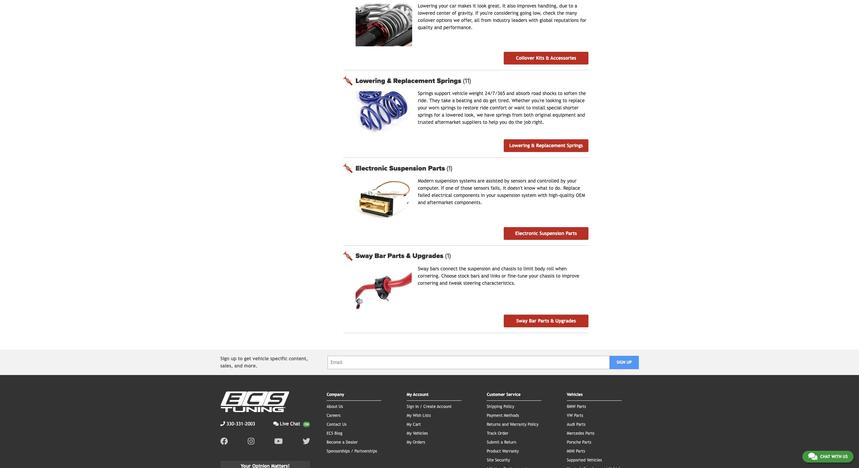 Task type: locate. For each thing, give the bounding box(es) containing it.
my for my orders
[[407, 440, 412, 445]]

springs down take
[[441, 105, 456, 111]]

with down what
[[538, 193, 548, 198]]

1 vertical spatial or
[[502, 273, 506, 279]]

your down limit
[[529, 273, 539, 279]]

aftermarket inside modern suspension systems are assisted by sensors and controlled by your computer. if one of those sensors fails, it doesn't know what to do. replace failed electrical components in your suspension system with high-quality oem and aftermarket components.
[[427, 200, 453, 205]]

lowering & replacement springs for bottommost lowering & replacement springs link
[[510, 143, 583, 148]]

if inside modern suspension systems are assisted by sensors and controlled by your computer. if one of those sensors fails, it doesn't know what to do. replace failed electrical components in your suspension system with high-quality oem and aftermarket components.
[[441, 185, 444, 191]]

comments image
[[809, 452, 818, 461]]

and down "options"
[[434, 25, 442, 30]]

0 horizontal spatial from
[[481, 17, 492, 23]]

the
[[557, 10, 565, 16], [579, 91, 586, 96], [516, 119, 523, 125], [459, 266, 467, 271]]

2 horizontal spatial springs
[[496, 112, 511, 118]]

0 horizontal spatial get
[[244, 356, 251, 362]]

electronic
[[356, 164, 388, 173], [516, 231, 538, 236]]

springs up ride.
[[418, 91, 433, 96]]

us right contact
[[342, 422, 347, 427]]

track
[[487, 431, 497, 436]]

for right reputations at the top of the page
[[581, 17, 587, 23]]

1 horizontal spatial sway bar parts & upgrades
[[517, 318, 576, 324]]

0 horizontal spatial springs
[[418, 91, 433, 96]]

vehicle
[[453, 91, 468, 96], [253, 356, 269, 362]]

0 horizontal spatial sign
[[221, 356, 230, 362]]

doesn't
[[508, 185, 523, 191]]

site security link
[[487, 458, 510, 463]]

lowering & replacement springs link down right.
[[504, 139, 589, 152]]

0 vertical spatial sway bar parts & upgrades link
[[356, 252, 589, 260]]

by up do.
[[561, 178, 566, 184]]

suspension
[[390, 164, 427, 173], [540, 231, 565, 236]]

the up "stock"
[[459, 266, 467, 271]]

road
[[532, 91, 542, 96]]

kits
[[536, 55, 545, 61]]

chat right "live"
[[290, 421, 300, 427]]

0 horizontal spatial it
[[473, 3, 476, 8]]

suspension for topmost electronic suspension parts link
[[390, 164, 427, 173]]

vehicle inside springs support vehicle weight 24/7/365 and absorb road shocks to soften the ride. they take a beating and do get tired. whether you're looking to replace your worn springs to restore ride comfort or want to install special shorter springs for a lowered look, we have springs from both original equipment and trusted aftermarket suppliers to help you do the job right.
[[453, 91, 468, 96]]

modern suspension systems are assisted by sensors and controlled by your computer. if one of those sensors fails, it doesn't know what to do. replace failed electrical components in your suspension system with high-quality oem and aftermarket components.
[[418, 178, 586, 205]]

fine-
[[508, 273, 518, 279]]

order
[[498, 431, 509, 436]]

a down take
[[442, 112, 445, 118]]

/ down dealer
[[351, 449, 354, 454]]

to inside modern suspension systems are assisted by sensors and controlled by your computer. if one of those sensors fails, it doesn't know what to do. replace failed electrical components in your suspension system with high-quality oem and aftermarket components.
[[549, 185, 554, 191]]

my left cart
[[407, 422, 412, 427]]

quality down coilover
[[418, 25, 433, 30]]

0 horizontal spatial electronic suspension parts
[[356, 164, 447, 173]]

vehicle up "more."
[[253, 356, 269, 362]]

a right take
[[453, 98, 455, 103]]

sign in / create account
[[407, 404, 452, 409]]

3 my from the top
[[407, 422, 412, 427]]

1 vertical spatial vehicles
[[413, 431, 428, 436]]

0 vertical spatial with
[[529, 17, 539, 23]]

it right the fails,
[[503, 185, 507, 191]]

industry
[[493, 17, 511, 23]]

of right one
[[455, 185, 460, 191]]

your down ride.
[[418, 105, 428, 111]]

1 horizontal spatial suspension
[[468, 266, 491, 271]]

facebook logo image
[[221, 438, 228, 445]]

0 vertical spatial /
[[420, 404, 423, 409]]

vehicles up bmw parts
[[567, 392, 583, 397]]

1 vertical spatial if
[[441, 185, 444, 191]]

improves
[[517, 3, 537, 8]]

sway inside the sway bars connect the suspension and chassis to limit body roll when cornering. choose stock bars and links or fine-tune your chassis to improve cornering and tweak steering characteristics.
[[418, 266, 429, 271]]

1 horizontal spatial get
[[490, 98, 497, 103]]

0 vertical spatial replacement
[[394, 77, 435, 85]]

1 horizontal spatial sway
[[418, 266, 429, 271]]

coilover
[[516, 55, 535, 61]]

2 horizontal spatial vehicles
[[587, 458, 602, 463]]

1 horizontal spatial replacement
[[537, 143, 566, 148]]

us right about
[[339, 404, 343, 409]]

sign inside button
[[617, 360, 626, 365]]

when
[[556, 266, 567, 271]]

sales,
[[221, 363, 233, 369]]

payment
[[487, 413, 503, 418]]

0 horizontal spatial chat
[[290, 421, 300, 427]]

do right you
[[509, 119, 514, 125]]

chat right comments image
[[821, 454, 831, 459]]

your up 'center'
[[439, 3, 449, 8]]

0 vertical spatial lowering & replacement springs link
[[356, 77, 589, 85]]

2 horizontal spatial suspension
[[498, 193, 521, 198]]

computer.
[[418, 185, 440, 191]]

equipment
[[553, 112, 576, 118]]

from inside springs support vehicle weight 24/7/365 and absorb road shocks to soften the ride. they take a beating and do get tired. whether you're looking to replace your worn springs to restore ride comfort or want to install special shorter springs for a lowered look, we have springs from both original equipment and trusted aftermarket suppliers to help you do the job right.
[[513, 112, 523, 118]]

chassis down roll on the right bottom of the page
[[540, 273, 555, 279]]

phone image
[[221, 422, 225, 426]]

both
[[524, 112, 534, 118]]

check
[[544, 10, 556, 16]]

my up my wish lists link
[[407, 392, 412, 397]]

my wish lists
[[407, 413, 431, 418]]

suspension for electronic suspension parts link to the bottom
[[540, 231, 565, 236]]

site
[[487, 458, 494, 463]]

up inside sign up to get vehicle specific content, sales, and more.
[[231, 356, 237, 362]]

1 horizontal spatial or
[[509, 105, 513, 111]]

1 horizontal spatial electronic
[[516, 231, 538, 236]]

0 vertical spatial vehicle
[[453, 91, 468, 96]]

2 horizontal spatial springs
[[567, 143, 583, 148]]

electronic suspension parts for electronic suspension parts link to the bottom
[[516, 231, 577, 236]]

my left wish
[[407, 413, 412, 418]]

many
[[566, 10, 577, 16]]

1 horizontal spatial /
[[420, 404, 423, 409]]

1 my from the top
[[407, 392, 412, 397]]

springs for topmost lowering & replacement springs link
[[437, 77, 462, 85]]

characteristics.
[[483, 280, 516, 286]]

my for my account
[[407, 392, 412, 397]]

vehicles right supported
[[587, 458, 602, 463]]

product warranty link
[[487, 449, 519, 454]]

you're down look
[[480, 10, 493, 16]]

and inside sign up to get vehicle specific content, sales, and more.
[[235, 363, 243, 369]]

springs up you
[[496, 112, 511, 118]]

porsche
[[567, 440, 581, 445]]

trusted
[[418, 119, 434, 125]]

suspension up steering at the right
[[468, 266, 491, 271]]

4 my from the top
[[407, 431, 412, 436]]

more.
[[244, 363, 258, 369]]

0 vertical spatial account
[[413, 392, 429, 397]]

with right comments image
[[832, 454, 842, 459]]

center
[[437, 10, 451, 16]]

0 vertical spatial bars
[[430, 266, 439, 271]]

warranty down methods
[[510, 422, 527, 427]]

account up in
[[413, 392, 429, 397]]

24/7/365
[[485, 91, 505, 96]]

lowered up coilover
[[418, 10, 436, 16]]

by up doesn't
[[505, 178, 510, 184]]

sensors up doesn't
[[511, 178, 527, 184]]

1 horizontal spatial lowering
[[418, 3, 438, 8]]

with inside modern suspension systems are assisted by sensors and controlled by your computer. if one of those sensors fails, it doesn't know what to do. replace failed electrical components in your suspension system with high-quality oem and aftermarket components.
[[538, 193, 548, 198]]

components.
[[455, 200, 483, 205]]

1 vertical spatial springs
[[418, 91, 433, 96]]

lowered inside springs support vehicle weight 24/7/365 and absorb road shocks to soften the ride. they take a beating and do get tired. whether you're looking to replace your worn springs to restore ride comfort or want to install special shorter springs for a lowered look, we have springs from both original equipment and trusted aftermarket suppliers to help you do the job right.
[[446, 112, 463, 118]]

electronic suspension parts link
[[356, 164, 589, 173], [504, 227, 589, 240]]

1 vertical spatial suspension
[[498, 193, 521, 198]]

330-
[[227, 421, 236, 427]]

instagram logo image
[[248, 438, 255, 445]]

for down the worn
[[434, 112, 441, 118]]

replacement for bottommost lowering & replacement springs link
[[537, 143, 566, 148]]

you're inside "lowering your car makes it look great. it also improves handling, due to a lowered center of gravity. if you're considering going low, check the many coilover options we offer, all from industry leaders with global reputations for quality and performance."
[[480, 10, 493, 16]]

0 horizontal spatial sensors
[[474, 185, 490, 191]]

1 horizontal spatial chat
[[821, 454, 831, 459]]

my for my cart
[[407, 422, 412, 427]]

submit a return link
[[487, 440, 517, 445]]

0 horizontal spatial quality
[[418, 25, 433, 30]]

1 vertical spatial vehicle
[[253, 356, 269, 362]]

lowered inside "lowering your car makes it look great. it also improves handling, due to a lowered center of gravity. if you're considering going low, check the many coilover options we offer, all from industry leaders with global reputations for quality and performance."
[[418, 10, 436, 16]]

tune
[[518, 273, 528, 279]]

lowering & replacement springs inside lowering & replacement springs link
[[510, 143, 583, 148]]

submit
[[487, 440, 500, 445]]

if up the all
[[476, 10, 479, 16]]

my for my wish lists
[[407, 413, 412, 418]]

1 horizontal spatial account
[[437, 404, 452, 409]]

with inside "lowering your car makes it look great. it also improves handling, due to a lowered center of gravity. if you're considering going low, check the many coilover options we offer, all from industry leaders with global reputations for quality and performance."
[[529, 17, 539, 23]]

lowering & replacement springs down right.
[[510, 143, 583, 148]]

in
[[481, 193, 485, 198]]

up
[[231, 356, 237, 362], [627, 360, 632, 365]]

1 vertical spatial bar
[[529, 318, 537, 324]]

1 horizontal spatial bar
[[529, 318, 537, 324]]

0 vertical spatial us
[[339, 404, 343, 409]]

0 vertical spatial upgrades
[[413, 252, 444, 260]]

the down the due
[[557, 10, 565, 16]]

1 vertical spatial with
[[538, 193, 548, 198]]

1 vertical spatial get
[[244, 356, 251, 362]]

0 vertical spatial electronic
[[356, 164, 388, 173]]

1 vertical spatial suspension
[[540, 231, 565, 236]]

one
[[446, 185, 454, 191]]

2 my from the top
[[407, 413, 412, 418]]

sign up button
[[610, 356, 639, 369]]

suspension
[[435, 178, 458, 184], [498, 193, 521, 198], [468, 266, 491, 271]]

0 vertical spatial aftermarket
[[435, 119, 461, 125]]

from inside "lowering your car makes it look great. it also improves handling, due to a lowered center of gravity. if you're considering going low, check the many coilover options we offer, all from industry leaders with global reputations for quality and performance."
[[481, 17, 492, 23]]

0 horizontal spatial sway bar parts & upgrades
[[356, 252, 445, 260]]

1 horizontal spatial you're
[[532, 98, 545, 103]]

sway bars connect the suspension and chassis to limit body roll when cornering. choose stock bars and links or fine-tune your chassis to improve cornering and tweak steering characteristics.
[[418, 266, 580, 286]]

my down my cart link
[[407, 431, 412, 436]]

right.
[[533, 119, 545, 125]]

lowering & replacement springs for topmost lowering & replacement springs link
[[356, 77, 463, 85]]

my cart
[[407, 422, 421, 427]]

lowering inside "lowering your car makes it look great. it also improves handling, due to a lowered center of gravity. if you're considering going low, check the many coilover options we offer, all from industry leaders with global reputations for quality and performance."
[[418, 3, 438, 8]]

my for my vehicles
[[407, 431, 412, 436]]

/ right in
[[420, 404, 423, 409]]

of down car
[[452, 10, 457, 16]]

lowering & replacement springs link
[[356, 77, 589, 85], [504, 139, 589, 152]]

and right sales,
[[235, 363, 243, 369]]

chassis up fine-
[[502, 266, 516, 271]]

0 horizontal spatial up
[[231, 356, 237, 362]]

1 horizontal spatial it
[[503, 185, 507, 191]]

up for sign up
[[627, 360, 632, 365]]

2 vertical spatial vehicles
[[587, 458, 602, 463]]

1 horizontal spatial quality
[[560, 193, 575, 198]]

electronic suspension parts thumbnail image image
[[356, 179, 413, 222]]

if left one
[[441, 185, 444, 191]]

0 horizontal spatial electronic
[[356, 164, 388, 173]]

0 vertical spatial lowering & replacement springs
[[356, 77, 463, 85]]

my
[[407, 392, 412, 397], [407, 413, 412, 418], [407, 422, 412, 427], [407, 431, 412, 436], [407, 440, 412, 445]]

you're up the install in the right top of the page
[[532, 98, 545, 103]]

springs up "support"
[[437, 77, 462, 85]]

it left look
[[473, 3, 476, 8]]

comments image
[[273, 422, 279, 426]]

0 vertical spatial sway
[[356, 252, 373, 260]]

of inside modern suspension systems are assisted by sensors and controlled by your computer. if one of those sensors fails, it doesn't know what to do. replace failed electrical components in your suspension system with high-quality oem and aftermarket components.
[[455, 185, 460, 191]]

bars up steering at the right
[[471, 273, 480, 279]]

1 horizontal spatial for
[[581, 17, 587, 23]]

lowered left look,
[[446, 112, 463, 118]]

replacement down right.
[[537, 143, 566, 148]]

suspension down doesn't
[[498, 193, 521, 198]]

do up ride
[[483, 98, 489, 103]]

0 vertical spatial sensors
[[511, 178, 527, 184]]

we down ride
[[477, 112, 483, 118]]

sensors down are at the top right of the page
[[474, 185, 490, 191]]

0 vertical spatial suspension
[[390, 164, 427, 173]]

1 vertical spatial lowered
[[446, 112, 463, 118]]

bars up cornering.
[[430, 266, 439, 271]]

0 horizontal spatial for
[[434, 112, 441, 118]]

lowering & replacement springs up ride.
[[356, 77, 463, 85]]

vehicles for supported vehicles
[[587, 458, 602, 463]]

1 vertical spatial upgrades
[[556, 318, 576, 324]]

0 vertical spatial of
[[452, 10, 457, 16]]

get down 24/7/365
[[490, 98, 497, 103]]

install
[[533, 105, 546, 111]]

you're
[[480, 10, 493, 16], [532, 98, 545, 103]]

2 vertical spatial springs
[[567, 143, 583, 148]]

lowering & replacement springs link up the weight
[[356, 77, 589, 85]]

my left the orders
[[407, 440, 412, 445]]

a up many on the top of the page
[[575, 3, 578, 8]]

/
[[420, 404, 423, 409], [351, 449, 354, 454]]

wish
[[413, 413, 422, 418]]

we inside "lowering your car makes it look great. it also improves handling, due to a lowered center of gravity. if you're considering going low, check the many coilover options we offer, all from industry leaders with global reputations for quality and performance."
[[454, 17, 460, 23]]

quality down replace
[[560, 193, 575, 198]]

1 horizontal spatial policy
[[528, 422, 539, 427]]

lowering & replacement springs
[[356, 77, 463, 85], [510, 143, 583, 148]]

springs down equipment
[[567, 143, 583, 148]]

youtube logo image
[[274, 438, 283, 445]]

springs for bottommost lowering & replacement springs link
[[567, 143, 583, 148]]

you
[[500, 119, 507, 125]]

from down want
[[513, 112, 523, 118]]

account right create
[[437, 404, 452, 409]]

springs up trusted in the top of the page
[[418, 112, 433, 118]]

service
[[507, 392, 521, 397]]

vehicles for my vehicles
[[413, 431, 428, 436]]

1 vertical spatial it
[[503, 185, 507, 191]]

vehicles up the orders
[[413, 431, 428, 436]]

0 vertical spatial electronic suspension parts
[[356, 164, 447, 173]]

return
[[505, 440, 517, 445]]

0 horizontal spatial by
[[505, 178, 510, 184]]

with down low,
[[529, 17, 539, 23]]

0 horizontal spatial bar
[[375, 252, 386, 260]]

0 horizontal spatial if
[[441, 185, 444, 191]]

0 horizontal spatial you're
[[480, 10, 493, 16]]

suspension inside the sway bars connect the suspension and chassis to limit body roll when cornering. choose stock bars and links or fine-tune your chassis to improve cornering and tweak steering characteristics.
[[468, 266, 491, 271]]

sign inside sign up to get vehicle specific content, sales, and more.
[[221, 356, 230, 362]]

your up replace
[[568, 178, 577, 184]]

0 horizontal spatial bars
[[430, 266, 439, 271]]

warranty down return
[[503, 449, 519, 454]]

aftermarket down electrical
[[427, 200, 453, 205]]

account
[[413, 392, 429, 397], [437, 404, 452, 409]]

0 horizontal spatial replacement
[[394, 77, 435, 85]]

get
[[490, 98, 497, 103], [244, 356, 251, 362]]

security
[[495, 458, 510, 463]]

product
[[487, 449, 501, 454]]

from
[[481, 17, 492, 23], [513, 112, 523, 118]]

from right the all
[[481, 17, 492, 23]]

1 vertical spatial electronic
[[516, 231, 538, 236]]

replacement up ride.
[[394, 77, 435, 85]]

up inside button
[[627, 360, 632, 365]]

sway bar parts & upgrades thumbnail image image
[[356, 267, 413, 309]]

we up performance.
[[454, 17, 460, 23]]

1 horizontal spatial vehicle
[[453, 91, 468, 96]]

1 vertical spatial aftermarket
[[427, 200, 453, 205]]

in
[[416, 404, 419, 409]]

and left links
[[482, 273, 489, 279]]

1 vertical spatial lowering & replacement springs
[[510, 143, 583, 148]]

improve
[[562, 273, 580, 279]]

or inside the sway bars connect the suspension and chassis to limit body roll when cornering. choose stock bars and links or fine-tune your chassis to improve cornering and tweak steering characteristics.
[[502, 273, 506, 279]]

up for sign up to get vehicle specific content, sales, and more.
[[231, 356, 237, 362]]

us right comments image
[[843, 454, 848, 459]]

springs inside springs support vehicle weight 24/7/365 and absorb road shocks to soften the ride. they take a beating and do get tired. whether you're looking to replace your worn springs to restore ride comfort or want to install special shorter springs for a lowered look, we have springs from both original equipment and trusted aftermarket suppliers to help you do the job right.
[[418, 91, 433, 96]]

your
[[439, 3, 449, 8], [418, 105, 428, 111], [568, 178, 577, 184], [487, 193, 496, 198], [529, 273, 539, 279]]

shocks
[[543, 91, 557, 96]]

offer,
[[462, 17, 473, 23]]

sway
[[356, 252, 373, 260], [418, 266, 429, 271], [517, 318, 528, 324]]

5 my from the top
[[407, 440, 412, 445]]

get up "more."
[[244, 356, 251, 362]]

if inside "lowering your car makes it look great. it also improves handling, due to a lowered center of gravity. if you're considering going low, check the many coilover options we offer, all from industry leaders with global reputations for quality and performance."
[[476, 10, 479, 16]]

content,
[[289, 356, 308, 362]]

vehicle up the 'beating'
[[453, 91, 468, 96]]

or right links
[[502, 273, 506, 279]]

vehicle inside sign up to get vehicle specific content, sales, and more.
[[253, 356, 269, 362]]

0 vertical spatial from
[[481, 17, 492, 23]]

payment methods link
[[487, 413, 519, 418]]

1 horizontal spatial vehicles
[[567, 392, 583, 397]]

for inside springs support vehicle weight 24/7/365 and absorb road shocks to soften the ride. they take a beating and do get tired. whether you're looking to replace your worn springs to restore ride comfort or want to install special shorter springs for a lowered look, we have springs from both original equipment and trusted aftermarket suppliers to help you do the job right.
[[434, 112, 441, 118]]

suspension up one
[[435, 178, 458, 184]]

0 horizontal spatial suspension
[[390, 164, 427, 173]]

lowered
[[418, 10, 436, 16], [446, 112, 463, 118]]

0 vertical spatial if
[[476, 10, 479, 16]]

comfort
[[490, 105, 507, 111]]

those
[[461, 185, 473, 191]]

us for about us
[[339, 404, 343, 409]]

2003
[[245, 421, 255, 427]]

coilover kits & accessories thumbnail image image
[[356, 4, 413, 46]]

2 vertical spatial with
[[832, 454, 842, 459]]

0 vertical spatial vehicles
[[567, 392, 583, 397]]

about us
[[327, 404, 343, 409]]

your inside "lowering your car makes it look great. it also improves handling, due to a lowered center of gravity. if you're considering going low, check the many coilover options we offer, all from industry leaders with global reputations for quality and performance."
[[439, 3, 449, 8]]

suppliers
[[463, 119, 482, 125]]

my orders
[[407, 440, 425, 445]]

my orders link
[[407, 440, 425, 445]]

looking
[[546, 98, 562, 103]]

by
[[505, 178, 510, 184], [561, 178, 566, 184]]

company
[[327, 392, 344, 397]]

1 horizontal spatial electronic suspension parts
[[516, 231, 577, 236]]

1 vertical spatial sway bar parts & upgrades
[[517, 318, 576, 324]]

1 horizontal spatial lowering & replacement springs
[[510, 143, 583, 148]]

1 vertical spatial chassis
[[540, 273, 555, 279]]

aftermarket down the worn
[[435, 119, 461, 125]]

careers link
[[327, 413, 341, 418]]

or left want
[[509, 105, 513, 111]]



Task type: vqa. For each thing, say whether or not it's contained in the screenshot.
the topmost Clutches & Clutch Parts
no



Task type: describe. For each thing, give the bounding box(es) containing it.
high-
[[549, 193, 560, 198]]

a inside "lowering your car makes it look great. it also improves handling, due to a lowered center of gravity. if you're considering going low, check the many coilover options we offer, all from industry leaders with global reputations for quality and performance."
[[575, 3, 578, 8]]

1 vertical spatial warranty
[[503, 449, 519, 454]]

weight
[[469, 91, 484, 96]]

lowering & replacement springs thumbnail image image
[[356, 91, 413, 134]]

a left dealer
[[343, 440, 345, 445]]

original
[[535, 112, 552, 118]]

twitter logo image
[[303, 438, 310, 445]]

all
[[475, 17, 480, 23]]

going
[[520, 10, 532, 16]]

roll
[[547, 266, 554, 271]]

you're inside springs support vehicle weight 24/7/365 and absorb road shocks to soften the ride. they take a beating and do get tired. whether you're looking to replace your worn springs to restore ride comfort or want to install special shorter springs for a lowered look, we have springs from both original equipment and trusted aftermarket suppliers to help you do the job right.
[[532, 98, 545, 103]]

body
[[535, 266, 546, 271]]

orders
[[413, 440, 425, 445]]

live chat
[[280, 421, 300, 427]]

global
[[540, 17, 553, 23]]

sponsorships
[[327, 449, 350, 454]]

contact
[[327, 422, 341, 427]]

gravity.
[[458, 10, 474, 16]]

0 vertical spatial suspension
[[435, 178, 458, 184]]

your inside springs support vehicle weight 24/7/365 and absorb road shocks to soften the ride. they take a beating and do get tired. whether you're looking to replace your worn springs to restore ride comfort or want to install special shorter springs for a lowered look, we have springs from both original equipment and trusted aftermarket suppliers to help you do the job right.
[[418, 105, 428, 111]]

handling,
[[538, 3, 558, 8]]

worn
[[429, 105, 440, 111]]

and up links
[[492, 266, 500, 271]]

they
[[430, 98, 440, 103]]

replace
[[564, 185, 581, 191]]

1 by from the left
[[505, 178, 510, 184]]

about us link
[[327, 404, 343, 409]]

methods
[[504, 413, 519, 418]]

and down choose
[[440, 280, 448, 286]]

1 horizontal spatial upgrades
[[556, 318, 576, 324]]

aftermarket inside springs support vehicle weight 24/7/365 and absorb road shocks to soften the ride. they take a beating and do get tired. whether you're looking to replace your worn springs to restore ride comfort or want to install special shorter springs for a lowered look, we have springs from both original equipment and trusted aftermarket suppliers to help you do the job right.
[[435, 119, 461, 125]]

quality inside modern suspension systems are assisted by sensors and controlled by your computer. if one of those sensors fails, it doesn't know what to do. replace failed electrical components in your suspension system with high-quality oem and aftermarket components.
[[560, 193, 575, 198]]

1 horizontal spatial bars
[[471, 273, 480, 279]]

your right in
[[487, 193, 496, 198]]

live
[[280, 421, 289, 427]]

us for contact us
[[342, 422, 347, 427]]

or inside springs support vehicle weight 24/7/365 and absorb road shocks to soften the ride. they take a beating and do get tired. whether you're looking to replace your worn springs to restore ride comfort or want to install special shorter springs for a lowered look, we have springs from both original equipment and trusted aftermarket suppliers to help you do the job right.
[[509, 105, 513, 111]]

components
[[454, 193, 480, 198]]

0 vertical spatial chassis
[[502, 266, 516, 271]]

contact us link
[[327, 422, 347, 427]]

whether
[[512, 98, 531, 103]]

to inside sign up to get vehicle specific content, sales, and more.
[[238, 356, 243, 362]]

to inside "lowering your car makes it look great. it also improves handling, due to a lowered center of gravity. if you're considering going low, check the many coilover options we offer, all from industry leaders with global reputations for quality and performance."
[[569, 3, 574, 8]]

sign up to get vehicle specific content, sales, and more.
[[221, 356, 308, 369]]

and down the weight
[[474, 98, 482, 103]]

supported vehicles link
[[567, 458, 602, 463]]

modern
[[418, 178, 434, 184]]

it inside "lowering your car makes it look great. it also improves handling, due to a lowered center of gravity. if you're considering going low, check the many coilover options we offer, all from industry leaders with global reputations for quality and performance."
[[473, 3, 476, 8]]

reputations
[[554, 17, 579, 23]]

Email email field
[[328, 356, 610, 369]]

blog
[[335, 431, 343, 436]]

take
[[442, 98, 451, 103]]

ecs tuning image
[[221, 392, 289, 412]]

electronic for topmost electronic suspension parts link
[[356, 164, 388, 173]]

0 horizontal spatial do
[[483, 98, 489, 103]]

live chat link
[[273, 421, 310, 428]]

get inside springs support vehicle weight 24/7/365 and absorb road shocks to soften the ride. they take a beating and do get tired. whether you're looking to replace your worn springs to restore ride comfort or want to install special shorter springs for a lowered look, we have springs from both original equipment and trusted aftermarket suppliers to help you do the job right.
[[490, 98, 497, 103]]

1 vertical spatial chat
[[821, 454, 831, 459]]

and up tired.
[[507, 91, 515, 96]]

vw parts link
[[567, 413, 584, 418]]

1 vertical spatial policy
[[528, 422, 539, 427]]

mini parts link
[[567, 449, 586, 454]]

audi parts
[[567, 422, 586, 427]]

sign for sign in / create account
[[407, 404, 414, 409]]

we inside springs support vehicle weight 24/7/365 and absorb road shocks to soften the ride. they take a beating and do get tired. whether you're looking to replace your worn springs to restore ride comfort or want to install special shorter springs for a lowered look, we have springs from both original equipment and trusted aftermarket suppliers to help you do the job right.
[[477, 112, 483, 118]]

replace
[[569, 98, 585, 103]]

electronic suspension parts for topmost electronic suspension parts link
[[356, 164, 447, 173]]

electronic for electronic suspension parts link to the bottom
[[516, 231, 538, 236]]

of inside "lowering your car makes it look great. it also improves handling, due to a lowered center of gravity. if you're considering going low, check the many coilover options we offer, all from industry leaders with global reputations for quality and performance."
[[452, 10, 457, 16]]

replacement for topmost lowering & replacement springs link
[[394, 77, 435, 85]]

1 vertical spatial sway bar parts & upgrades link
[[504, 315, 589, 328]]

leaders
[[512, 17, 528, 23]]

for inside "lowering your car makes it look great. it also improves handling, due to a lowered center of gravity. if you're considering going low, check the many coilover options we offer, all from industry leaders with global reputations for quality and performance."
[[581, 17, 587, 23]]

lowering your car makes it look great. it also improves handling, due to a lowered center of gravity. if you're considering going low, check the many coilover options we offer, all from industry leaders with global reputations for quality and performance.
[[418, 3, 587, 30]]

partnerships
[[355, 449, 377, 454]]

1 vertical spatial do
[[509, 119, 514, 125]]

a left return
[[501, 440, 503, 445]]

1 vertical spatial lowering
[[356, 77, 386, 85]]

audi parts link
[[567, 422, 586, 427]]

0 vertical spatial electronic suspension parts link
[[356, 164, 589, 173]]

2 horizontal spatial sway
[[517, 318, 528, 324]]

ecs
[[327, 431, 334, 436]]

get inside sign up to get vehicle specific content, sales, and more.
[[244, 356, 251, 362]]

1 vertical spatial sensors
[[474, 185, 490, 191]]

sponsorships / partnerships link
[[327, 449, 377, 454]]

electrical
[[432, 193, 452, 198]]

1 horizontal spatial chassis
[[540, 273, 555, 279]]

0 vertical spatial warranty
[[510, 422, 527, 427]]

audi
[[567, 422, 575, 427]]

the inside the sway bars connect the suspension and chassis to limit body roll when cornering. choose stock bars and links or fine-tune your chassis to improve cornering and tweak steering characteristics.
[[459, 266, 467, 271]]

2 vertical spatial us
[[843, 454, 848, 459]]

restore
[[463, 105, 479, 111]]

steering
[[464, 280, 481, 286]]

quality inside "lowering your car makes it look great. it also improves handling, due to a lowered center of gravity. if you're considering going low, check the many coilover options we offer, all from industry leaders with global reputations for quality and performance."
[[418, 25, 433, 30]]

and down failed
[[418, 200, 426, 205]]

and up know
[[528, 178, 536, 184]]

customer service
[[487, 392, 521, 397]]

product warranty
[[487, 449, 519, 454]]

sign for sign up
[[617, 360, 626, 365]]

shorter
[[564, 105, 579, 111]]

mini parts
[[567, 449, 586, 454]]

it inside modern suspension systems are assisted by sensors and controlled by your computer. if one of those sensors fails, it doesn't know what to do. replace failed electrical components in your suspension system with high-quality oem and aftermarket components.
[[503, 185, 507, 191]]

supported vehicles
[[567, 458, 602, 463]]

payment methods
[[487, 413, 519, 418]]

2 horizontal spatial lowering
[[510, 143, 530, 148]]

0 vertical spatial policy
[[504, 404, 515, 409]]

and inside "lowering your car makes it look great. it also improves handling, due to a lowered center of gravity. if you're considering going low, check the many coilover options we offer, all from industry leaders with global reputations for quality and performance."
[[434, 25, 442, 30]]

my wish lists link
[[407, 413, 431, 418]]

my account
[[407, 392, 429, 397]]

and up order
[[502, 422, 509, 427]]

limit
[[524, 266, 534, 271]]

the inside "lowering your car makes it look great. it also improves handling, due to a lowered center of gravity. if you're considering going low, check the many coilover options we offer, all from industry leaders with global reputations for quality and performance."
[[557, 10, 565, 16]]

low,
[[533, 10, 542, 16]]

sway bar parts & upgrades for bottom sway bar parts & upgrades link
[[517, 318, 576, 324]]

ride.
[[418, 98, 428, 103]]

1 vertical spatial lowering & replacement springs link
[[504, 139, 589, 152]]

support
[[435, 91, 451, 96]]

1 horizontal spatial sensors
[[511, 178, 527, 184]]

330-331-2003
[[227, 421, 255, 427]]

customer
[[487, 392, 506, 397]]

accessories
[[551, 55, 577, 61]]

sign for sign up to get vehicle specific content, sales, and more.
[[221, 356, 230, 362]]

makes
[[458, 3, 472, 8]]

porsche parts link
[[567, 440, 592, 445]]

my vehicles link
[[407, 431, 428, 436]]

specific
[[270, 356, 288, 362]]

0 horizontal spatial springs
[[418, 112, 433, 118]]

the up replace on the top right
[[579, 91, 586, 96]]

controlled
[[538, 178, 560, 184]]

0 horizontal spatial upgrades
[[413, 252, 444, 260]]

help
[[489, 119, 498, 125]]

sign up
[[617, 360, 632, 365]]

0 horizontal spatial account
[[413, 392, 429, 397]]

1 horizontal spatial springs
[[441, 105, 456, 111]]

sway bar parts & upgrades for the topmost sway bar parts & upgrades link
[[356, 252, 445, 260]]

shipping policy
[[487, 404, 515, 409]]

1 vertical spatial electronic suspension parts link
[[504, 227, 589, 240]]

chat with us
[[821, 454, 848, 459]]

become a dealer
[[327, 440, 358, 445]]

and down shorter
[[578, 112, 585, 118]]

coilover
[[418, 17, 435, 23]]

considering
[[494, 10, 519, 16]]

your inside the sway bars connect the suspension and chassis to limit body roll when cornering. choose stock bars and links or fine-tune your chassis to improve cornering and tweak steering characteristics.
[[529, 273, 539, 279]]

do.
[[555, 185, 562, 191]]

about
[[327, 404, 338, 409]]

0 horizontal spatial /
[[351, 449, 354, 454]]

2 by from the left
[[561, 178, 566, 184]]

the left job
[[516, 119, 523, 125]]

contact us
[[327, 422, 347, 427]]

job
[[524, 119, 531, 125]]



